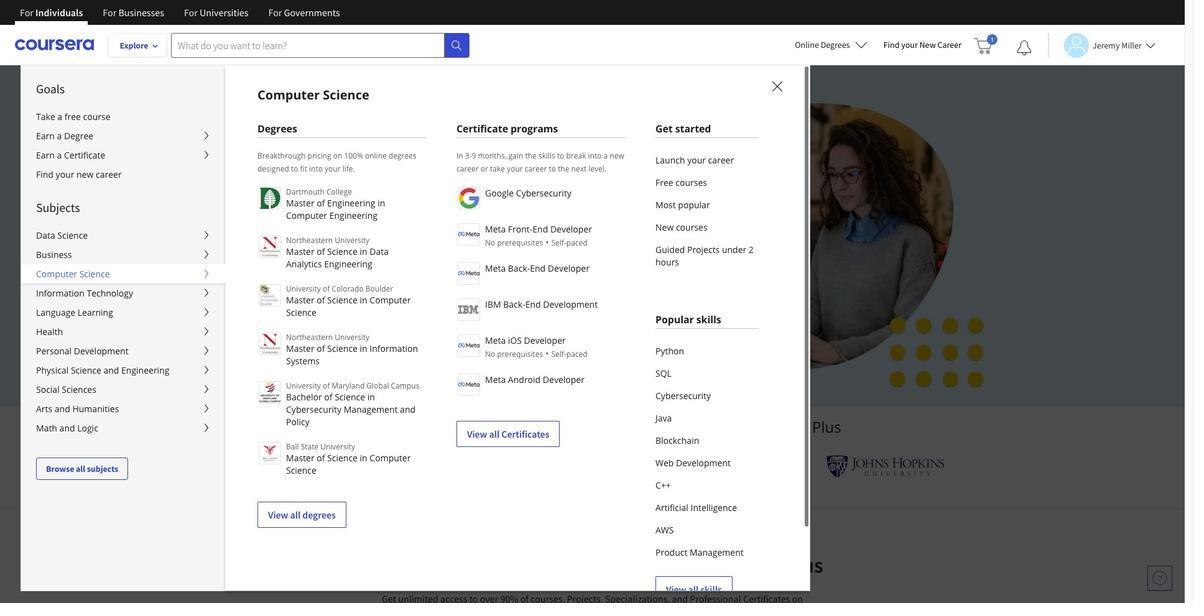 Task type: describe. For each thing, give the bounding box(es) containing it.
invest
[[362, 552, 416, 579]]

and inside unlimited access to 7,000+ world-class courses, hands-on projects, and job-ready certificate programs—all included in your subscription
[[290, 196, 314, 215]]

subjects
[[87, 463, 118, 475]]

university inside ball state university master of science in computer science
[[320, 442, 355, 452]]

for governments
[[268, 6, 340, 19]]

7,000+
[[359, 174, 402, 193]]

gain
[[509, 151, 523, 161]]

global
[[367, 381, 389, 391]]

end for meta back-end developer
[[530, 263, 546, 274]]

goals
[[603, 552, 651, 579]]

guided projects under 2 hours link
[[656, 239, 759, 274]]

view all degrees link
[[258, 502, 346, 528]]

end for ibm back-end development
[[525, 299, 541, 310]]

information technology
[[36, 287, 133, 299]]

ios
[[508, 335, 522, 346]]

to inside the breakthrough pricing on 100% online degrees designed to fit into your life.
[[291, 164, 298, 174]]

level.
[[589, 164, 607, 174]]

in inside northeastern university master of science in data analytics engineering
[[360, 246, 367, 258]]

master inside ball state university master of science in computer science
[[286, 452, 315, 464]]

artificial intelligence
[[656, 502, 737, 514]]

ball
[[286, 442, 299, 452]]

cybersecurity inside the university of maryland global campus bachelor of science in cybersecurity management and policy
[[286, 404, 342, 416]]

language
[[36, 307, 75, 318]]

What do you want to learn? text field
[[171, 33, 445, 58]]

management inside the university of maryland global campus bachelor of science in cybersecurity management and policy
[[344, 404, 398, 416]]

view inside view all skills link
[[666, 583, 686, 596]]

find your new career link
[[21, 165, 225, 184]]

launch your career link
[[656, 149, 759, 172]]

science inside dropdown button
[[79, 268, 110, 280]]

trial
[[322, 307, 342, 320]]

web
[[656, 457, 674, 469]]

courses for new courses
[[676, 221, 708, 233]]

science down state
[[286, 465, 317, 476]]

health button
[[21, 322, 225, 342]]

cybersecurity inside view all skills list
[[656, 390, 711, 402]]

career down 3-
[[457, 164, 479, 174]]

new courses
[[656, 221, 708, 233]]

sciences
[[62, 384, 96, 396]]

a for certificate
[[57, 149, 62, 161]]

ibm back-end development link
[[457, 297, 626, 321]]

of up trial
[[317, 294, 325, 306]]

$399
[[243, 337, 263, 348]]

certificate
[[382, 196, 445, 215]]

breakthrough
[[258, 151, 306, 161]]

2 partnername logo image from the top
[[458, 223, 480, 246]]

in inside ball state university master of science in computer science
[[360, 452, 367, 464]]

career up google cybersecurity
[[525, 164, 547, 174]]

subscription
[[264, 218, 343, 237]]

sql link
[[656, 363, 759, 385]]

shopping cart: 1 item image
[[974, 34, 998, 54]]

personal development
[[36, 345, 129, 357]]

browse all subjects button
[[36, 458, 128, 480]]

into for degrees
[[309, 164, 323, 174]]

development for personal development
[[74, 345, 129, 357]]

in inside the university of maryland global campus bachelor of science in cybersecurity management and policy
[[367, 391, 375, 403]]

1 horizontal spatial day
[[323, 337, 339, 348]]

to up hands-
[[549, 164, 556, 174]]

google
[[485, 187, 514, 199]]

earn a certificate
[[36, 149, 105, 161]]

computer science button
[[21, 264, 225, 284]]

skills inside view all skills link
[[701, 583, 722, 596]]

engineering inside northeastern university master of science in data analytics engineering
[[324, 258, 372, 270]]

self- inside meta ios developer no prerequisites • self-paced
[[551, 349, 567, 360]]

life.
[[343, 164, 355, 174]]

university of colorado boulder logo image
[[259, 284, 281, 307]]

and left the java
[[601, 417, 628, 437]]

of right bachelor
[[324, 391, 333, 403]]

meta ios developer no prerequisites • self-paced
[[485, 335, 588, 360]]

take
[[490, 164, 505, 174]]

/month, cancel anytime
[[247, 279, 350, 291]]

degree
[[64, 130, 93, 142]]

front-
[[508, 223, 533, 235]]

computer inside computer science dropdown button
[[36, 268, 77, 280]]

on inside unlimited access to 7,000+ world-class courses, hands-on projects, and job-ready certificate programs—all included in your subscription
[[580, 174, 597, 193]]

sas image
[[655, 457, 703, 477]]

jeremy miller
[[1093, 40, 1142, 51]]

university of maryland global campus logo image
[[259, 381, 281, 404]]

degrees inside computer science menu item
[[258, 122, 297, 136]]

and left the logic
[[59, 422, 75, 434]]

health
[[36, 326, 63, 338]]

degrees inside popup button
[[821, 39, 850, 50]]

developer inside meta ios developer no prerequisites • self-paced
[[524, 335, 566, 346]]

c++
[[656, 480, 671, 491]]

meta for meta ios developer no prerequisites • self-paced
[[485, 335, 506, 346]]

social sciences button
[[21, 380, 225, 399]]

courses for free courses
[[676, 177, 707, 188]]

python
[[656, 345, 684, 357]]

math and logic
[[36, 422, 98, 434]]

online degrees
[[795, 39, 850, 50]]

prerequisites inside meta ios developer no prerequisites • self-paced
[[497, 349, 543, 360]]

0 vertical spatial plus
[[812, 417, 841, 437]]

5 partnername logo image from the top
[[458, 335, 480, 357]]

1 horizontal spatial the
[[558, 164, 569, 174]]

northeastern for analytics
[[286, 235, 333, 246]]

in inside university of colorado boulder master of science in computer science
[[360, 294, 367, 306]]

2 horizontal spatial with
[[711, 417, 741, 437]]

1 vertical spatial plus
[[785, 552, 823, 579]]

skills inside in 3-9 months, gain the skills to break into a new career or take your career to the next level.
[[539, 151, 555, 161]]

partnername logo image for meta android developer
[[458, 374, 480, 396]]

for for governments
[[268, 6, 282, 19]]

unlimited
[[232, 174, 294, 193]]

miller
[[1122, 40, 1142, 51]]

information inside popup button
[[36, 287, 84, 299]]

back- for meta
[[508, 263, 530, 274]]

engineering down college
[[329, 210, 378, 221]]

class
[[446, 174, 477, 193]]

no inside meta ios developer no prerequisites • self-paced
[[485, 349, 495, 360]]

most popular
[[656, 199, 710, 211]]

months,
[[478, 151, 507, 161]]

information inside northeastern university master of science in information systems
[[370, 343, 418, 355]]

physical science and engineering
[[36, 365, 169, 376]]

list containing launch your career
[[656, 149, 759, 274]]

launch
[[656, 154, 685, 166]]

meta for meta android developer
[[485, 374, 506, 386]]

computer science group
[[21, 0, 1194, 603]]

aws
[[656, 524, 674, 536]]

3-
[[465, 151, 472, 161]]

0 horizontal spatial with
[[288, 337, 308, 348]]

a for free
[[57, 111, 62, 123]]

pricing
[[308, 151, 331, 161]]

engineering inside dropdown button
[[121, 365, 169, 376]]

data inside northeastern university master of science in data analytics engineering
[[370, 246, 389, 258]]

find for find your new career
[[36, 169, 53, 180]]

view for certificate programs
[[467, 428, 487, 440]]

of inside dartmouth college master of engineering in computer engineering
[[317, 197, 325, 209]]

prerequisites inside meta front-end developer no prerequisites • self-paced
[[497, 238, 543, 248]]

university inside northeastern university master of science in data analytics engineering
[[335, 235, 370, 246]]

and down personal development dropdown button
[[104, 365, 119, 376]]

engineering down life.
[[327, 197, 375, 209]]

• inside meta front-end developer no prerequisites • self-paced
[[546, 236, 549, 248]]

developer inside meta front-end developer no prerequisites • self-paced
[[550, 223, 592, 235]]

businesses
[[118, 6, 164, 19]]

meta for meta back-end developer
[[485, 263, 506, 274]]

language learning
[[36, 307, 113, 318]]

individuals
[[36, 6, 83, 19]]

development inside 'link'
[[543, 299, 598, 310]]

in inside northeastern university master of science in information systems
[[360, 343, 367, 355]]

programs—all
[[448, 196, 539, 215]]

policy
[[286, 416, 310, 428]]

northeastern for systems
[[286, 332, 333, 343]]

find your new career link
[[877, 37, 968, 53]]

fit
[[300, 164, 307, 174]]

access
[[298, 174, 339, 193]]

1 vertical spatial skills
[[697, 313, 721, 327]]

product
[[656, 547, 688, 559]]

java link
[[656, 407, 759, 430]]

free inside button
[[301, 307, 320, 320]]

computer up the coursera plus image
[[258, 86, 320, 103]]

certificate inside computer science menu item
[[457, 122, 508, 136]]

dartmouth college master of engineering in computer engineering
[[286, 187, 385, 221]]

in inside dartmouth college master of engineering in computer engineering
[[378, 197, 385, 209]]

new inside explore menu element
[[77, 169, 94, 180]]

earn for earn a certificate
[[36, 149, 55, 161]]

learn from 275+ leading universities and companies with coursera plus
[[344, 417, 841, 437]]

free courses link
[[656, 172, 759, 194]]

professional
[[488, 552, 599, 579]]

7-
[[275, 307, 284, 320]]

social
[[36, 384, 60, 396]]

0 vertical spatial coursera
[[745, 417, 809, 437]]

duke university image
[[378, 455, 435, 475]]

computer science inside menu item
[[258, 86, 369, 103]]

anytime
[[314, 279, 350, 291]]

science up business
[[57, 230, 88, 241]]

to inside unlimited access to 7,000+ world-class courses, hands-on projects, and job-ready certificate programs—all included in your subscription
[[343, 174, 356, 193]]

view for degrees
[[268, 509, 288, 521]]

management inside view all skills list
[[690, 547, 744, 559]]

• inside meta ios developer no prerequisites • self-paced
[[546, 348, 549, 360]]

free courses
[[656, 177, 707, 188]]

web development
[[656, 457, 731, 469]]

view all skills link
[[656, 577, 733, 603]]

maryland
[[332, 381, 365, 391]]



Task type: locate. For each thing, give the bounding box(es) containing it.
master inside dartmouth college master of engineering in computer engineering
[[286, 197, 315, 209]]

1 horizontal spatial on
[[580, 174, 597, 193]]

end for meta front-end developer no prerequisites • self-paced
[[533, 223, 548, 235]]

management up learn
[[344, 404, 398, 416]]

1 vertical spatial paced
[[567, 349, 588, 360]]

projects,
[[232, 196, 286, 215]]

1 horizontal spatial with
[[655, 552, 695, 579]]

1 vertical spatial degrees
[[302, 509, 336, 521]]

1 vertical spatial cybersecurity
[[656, 390, 711, 402]]

coursera image
[[15, 35, 94, 55]]

2 meta from the top
[[485, 263, 506, 274]]

northeastern up analytics
[[286, 235, 333, 246]]

data inside dropdown button
[[36, 230, 55, 241]]

free inside computer science menu item
[[656, 177, 673, 188]]

find down 'earn a certificate'
[[36, 169, 53, 180]]

into for certificate programs
[[588, 151, 602, 161]]

university down analytics
[[286, 284, 321, 294]]

career down earn a certificate popup button
[[96, 169, 122, 180]]

arts
[[36, 403, 52, 415]]

0 horizontal spatial computer science
[[36, 268, 110, 280]]

1 vertical spatial find
[[36, 169, 53, 180]]

2 earn from the top
[[36, 149, 55, 161]]

science inside northeastern university master of science in information systems
[[327, 343, 358, 355]]

1 vertical spatial earn
[[36, 149, 55, 161]]

0 vertical spatial courses
[[676, 177, 707, 188]]

2 for from the left
[[103, 6, 116, 19]]

engineering up the colorado
[[324, 258, 372, 270]]

0 horizontal spatial new
[[77, 169, 94, 180]]

0 horizontal spatial the
[[525, 151, 537, 161]]

for left individuals
[[20, 6, 34, 19]]

development down meta back-end developer link
[[543, 299, 598, 310]]

1 vertical spatial view
[[268, 509, 288, 521]]

development inside view all skills list
[[676, 457, 731, 469]]

1 master from the top
[[286, 197, 315, 209]]

android
[[508, 374, 541, 386]]

your inside explore menu element
[[56, 169, 74, 180]]

all for degrees
[[290, 509, 301, 521]]

find for find your new career
[[884, 39, 900, 50]]

on down level.
[[580, 174, 597, 193]]

2 vertical spatial skills
[[701, 583, 722, 596]]

explore button
[[109, 34, 166, 57]]

0 vertical spatial management
[[344, 404, 398, 416]]

free
[[65, 111, 81, 123]]

of left maryland
[[323, 381, 330, 391]]

degrees down university of illinois at urbana-champaign image
[[302, 509, 336, 521]]

blockchain
[[656, 435, 699, 447]]

day left money-
[[323, 337, 339, 348]]

of inside northeastern university master of science in information systems
[[317, 343, 325, 355]]

development down 'blockchain' link
[[676, 457, 731, 469]]

0 vertical spatial with
[[288, 337, 308, 348]]

meta inside meta front-end developer no prerequisites • self-paced
[[485, 223, 506, 235]]

get started
[[656, 122, 711, 136]]

ball state university master of science in computer science
[[286, 442, 411, 476]]

1 vertical spatial management
[[690, 547, 744, 559]]

northeastern university  logo image for master of science in information systems
[[259, 333, 281, 355]]

1 horizontal spatial into
[[588, 151, 602, 161]]

courses inside new courses link
[[676, 221, 708, 233]]

university inside university of colorado boulder master of science in computer science
[[286, 284, 321, 294]]

2 vertical spatial development
[[676, 457, 731, 469]]

product management link
[[656, 542, 759, 564]]

partnername logo image inside google cybersecurity link
[[458, 187, 480, 210]]

learning
[[78, 307, 113, 318]]

1 no from the top
[[485, 238, 495, 248]]

1 horizontal spatial new
[[610, 151, 624, 161]]

0 vertical spatial new
[[920, 39, 936, 50]]

0 vertical spatial new
[[610, 151, 624, 161]]

in 3-9 months, gain the skills to break into a new career or take your career to the next level.
[[457, 151, 624, 174]]

view down university of illinois at urbana-champaign image
[[268, 509, 288, 521]]

1 vertical spatial courses
[[676, 221, 708, 233]]

view all certificates list
[[457, 186, 626, 447]]

2 master from the top
[[286, 246, 315, 258]]

university of colorado boulder master of science in computer science
[[286, 284, 411, 318]]

on inside the breakthrough pricing on 100% online degrees designed to fit into your life.
[[333, 151, 342, 161]]

business button
[[21, 245, 225, 264]]

science up information technology
[[79, 268, 110, 280]]

0 horizontal spatial free
[[301, 307, 320, 320]]

new left career
[[920, 39, 936, 50]]

1 earn from the top
[[36, 130, 55, 142]]

data up business
[[36, 230, 55, 241]]

under
[[722, 244, 747, 256]]

self- inside meta front-end developer no prerequisites • self-paced
[[551, 238, 567, 248]]

3 master from the top
[[286, 294, 315, 306]]

engineering down personal development dropdown button
[[121, 365, 169, 376]]

information up language
[[36, 287, 84, 299]]

computer science menu item
[[225, 0, 1194, 603]]

into right fit in the top left of the page
[[309, 164, 323, 174]]

1 horizontal spatial information
[[370, 343, 418, 355]]

hours
[[656, 256, 679, 268]]

and inside the university of maryland global campus bachelor of science in cybersecurity management and policy
[[400, 404, 416, 416]]

1 vertical spatial end
[[530, 263, 546, 274]]

master inside northeastern university master of science in information systems
[[286, 343, 315, 355]]

no inside meta front-end developer no prerequisites • self-paced
[[485, 238, 495, 248]]

back
[[374, 337, 394, 348]]

programs
[[511, 122, 558, 136]]

•
[[546, 236, 549, 248], [546, 348, 549, 360]]

4 meta from the top
[[485, 374, 506, 386]]

2 horizontal spatial cybersecurity
[[656, 390, 711, 402]]

courses,
[[480, 174, 533, 193]]

science up trial
[[327, 294, 358, 306]]

1 vertical spatial data
[[370, 246, 389, 258]]

1 northeastern from the top
[[286, 235, 333, 246]]

paced inside meta ios developer no prerequisites • self-paced
[[567, 349, 588, 360]]

northeastern university master of science in data analytics engineering
[[286, 235, 389, 270]]

view all degrees list
[[258, 186, 427, 528]]

of inside ball state university master of science in computer science
[[317, 452, 325, 464]]

1 vertical spatial new
[[656, 221, 674, 233]]

meta left android
[[485, 374, 506, 386]]

1 vertical spatial free
[[301, 307, 320, 320]]

back- down meta front-end developer no prerequisites • self-paced
[[508, 263, 530, 274]]

view right 275+
[[467, 428, 487, 440]]

1 vertical spatial •
[[546, 348, 549, 360]]

1 vertical spatial self-
[[551, 349, 567, 360]]

university inside northeastern university master of science in information systems
[[335, 332, 370, 343]]

skills
[[539, 151, 555, 161], [697, 313, 721, 327], [701, 583, 722, 596]]

1 partnername logo image from the top
[[458, 187, 480, 210]]

into inside the breakthrough pricing on 100% online degrees designed to fit into your life.
[[309, 164, 323, 174]]

developer right android
[[543, 374, 585, 386]]

1 horizontal spatial free
[[656, 177, 673, 188]]

partnername logo image for google cybersecurity
[[458, 187, 480, 210]]

1 northeastern university  logo image from the top
[[259, 236, 281, 258]]

partnername logo image inside meta android developer link
[[458, 374, 480, 396]]

view all skills list
[[656, 340, 759, 603]]

all for skills
[[688, 583, 699, 596]]

4 master from the top
[[286, 343, 315, 355]]

science right state
[[327, 452, 358, 464]]

take a free course
[[36, 111, 110, 123]]

on
[[333, 151, 342, 161], [580, 174, 597, 193]]

2 vertical spatial end
[[525, 299, 541, 310]]

for for businesses
[[103, 6, 116, 19]]

2 no from the top
[[485, 349, 495, 360]]

product management
[[656, 547, 744, 559]]

and
[[290, 196, 314, 215], [104, 365, 119, 376], [55, 403, 70, 415], [400, 404, 416, 416], [601, 417, 628, 437], [59, 422, 75, 434]]

2 vertical spatial cybersecurity
[[286, 404, 342, 416]]

data up the boulder
[[370, 246, 389, 258]]

meta for meta front-end developer no prerequisites • self-paced
[[485, 223, 506, 235]]

1 horizontal spatial new
[[920, 39, 936, 50]]

your inside in 3-9 months, gain the skills to break into a new career or take your career to the next level.
[[507, 164, 523, 174]]

0 vertical spatial the
[[525, 151, 537, 161]]

a up level.
[[604, 151, 608, 161]]

0 horizontal spatial certificate
[[64, 149, 105, 161]]

earn for earn a degree
[[36, 130, 55, 142]]

free
[[656, 177, 673, 188], [301, 307, 320, 320]]

1 vertical spatial with
[[711, 417, 741, 437]]

university
[[335, 235, 370, 246], [286, 284, 321, 294], [335, 332, 370, 343], [286, 381, 321, 391], [320, 442, 355, 452]]

1 vertical spatial new
[[77, 169, 94, 180]]

a down the earn a degree
[[57, 149, 62, 161]]

for individuals
[[20, 6, 83, 19]]

1 for from the left
[[20, 6, 34, 19]]

partnername logo image inside "ibm back-end development" 'link'
[[458, 299, 480, 321]]

science inside northeastern university master of science in data analytics engineering
[[327, 246, 358, 258]]

certificate
[[457, 122, 508, 136], [64, 149, 105, 161]]

university right state
[[320, 442, 355, 452]]

all
[[489, 428, 500, 440], [76, 463, 85, 475], [290, 509, 301, 521], [688, 583, 699, 596]]

dartmouth college logo image
[[259, 187, 281, 210]]

2 prerequisites from the top
[[497, 349, 543, 360]]

a for degree
[[57, 130, 62, 142]]

1 horizontal spatial degrees
[[389, 151, 417, 161]]

275+
[[425, 417, 459, 437]]

1 • from the top
[[546, 236, 549, 248]]

guided
[[656, 244, 685, 256]]

0 horizontal spatial data
[[36, 230, 55, 241]]

to left break
[[557, 151, 564, 161]]

None search field
[[171, 33, 470, 58]]

degrees
[[821, 39, 850, 50], [258, 122, 297, 136]]

of down the access
[[317, 197, 325, 209]]

1 vertical spatial degrees
[[258, 122, 297, 136]]

skills down product management link
[[701, 583, 722, 596]]

master for master of science in information systems
[[286, 343, 315, 355]]

0 horizontal spatial degrees
[[258, 122, 297, 136]]

northeastern up systems
[[286, 332, 333, 343]]

back- inside 'link'
[[503, 299, 525, 310]]

the left next
[[558, 164, 569, 174]]

0 vertical spatial find
[[884, 39, 900, 50]]

degrees inside the breakthrough pricing on 100% online degrees designed to fit into your life.
[[389, 151, 417, 161]]

0 horizontal spatial new
[[656, 221, 674, 233]]

information technology button
[[21, 284, 225, 303]]

1 meta from the top
[[485, 223, 506, 235]]

partnername logo image for ibm back-end development
[[458, 299, 480, 321]]

computer science inside dropdown button
[[36, 268, 110, 280]]

online
[[365, 151, 387, 161]]

0 horizontal spatial view
[[268, 509, 288, 521]]

science left global
[[335, 391, 365, 403]]

logic
[[77, 422, 98, 434]]

1 horizontal spatial computer science
[[258, 86, 369, 103]]

certificate up 9 at left
[[457, 122, 508, 136]]

1 prerequisites from the top
[[497, 238, 543, 248]]

computer inside dartmouth college master of engineering in computer engineering
[[286, 210, 327, 221]]

science down personal development
[[71, 365, 101, 376]]

most popular link
[[656, 194, 759, 216]]

free left trial
[[301, 307, 320, 320]]

2 northeastern university  logo image from the top
[[259, 333, 281, 355]]

career inside find your new career link
[[96, 169, 122, 180]]

of right ball
[[317, 452, 325, 464]]

0 vertical spatial northeastern
[[286, 235, 333, 246]]

colorado
[[332, 284, 364, 294]]

new down most
[[656, 221, 674, 233]]

0 vertical spatial prerequisites
[[497, 238, 543, 248]]

1 vertical spatial on
[[580, 174, 597, 193]]

0 horizontal spatial into
[[309, 164, 323, 174]]

for
[[20, 6, 34, 19], [103, 6, 116, 19], [184, 6, 198, 19], [268, 6, 282, 19]]

johns hopkins university image
[[826, 455, 945, 478]]

0 vertical spatial on
[[333, 151, 342, 161]]

master up subscription
[[286, 197, 315, 209]]

management
[[344, 404, 398, 416], [690, 547, 744, 559]]

1 vertical spatial northeastern university  logo image
[[259, 333, 281, 355]]

guided projects under 2 hours
[[656, 244, 754, 268]]

humanities
[[72, 403, 119, 415]]

computer science up information technology
[[36, 268, 110, 280]]

0 horizontal spatial on
[[333, 151, 342, 161]]

next
[[571, 164, 587, 174]]

for for individuals
[[20, 6, 34, 19]]

2
[[749, 244, 754, 256]]

arts and humanities
[[36, 403, 119, 415]]

break
[[566, 151, 586, 161]]

0 vertical spatial earn
[[36, 130, 55, 142]]

cancel
[[284, 279, 312, 291]]

2 paced from the top
[[567, 349, 588, 360]]

development inside dropdown button
[[74, 345, 129, 357]]

unlimited access to 7,000+ world-class courses, hands-on projects, and job-ready certificate programs—all included in your subscription
[[232, 174, 612, 237]]

science inside the university of maryland global campus bachelor of science in cybersecurity management and policy
[[335, 391, 365, 403]]

all inside 'link'
[[290, 509, 301, 521]]

1 vertical spatial certificate
[[64, 149, 105, 161]]

2 vertical spatial with
[[655, 552, 695, 579]]

find your new career
[[884, 39, 962, 50]]

1 vertical spatial prerequisites
[[497, 349, 543, 360]]

• up meta back-end developer
[[546, 236, 549, 248]]

physical
[[36, 365, 69, 376]]

partnername logo image inside meta back-end developer link
[[458, 263, 480, 285]]

paced inside meta front-end developer no prerequisites • self-paced
[[567, 238, 588, 248]]

0 vertical spatial end
[[533, 223, 548, 235]]

blockchain link
[[656, 430, 759, 452]]

analytics
[[286, 258, 322, 270]]

master for master of science in data analytics engineering
[[286, 246, 315, 258]]

0 horizontal spatial day
[[284, 307, 300, 320]]

meta back-end developer link
[[457, 261, 626, 285]]

science up the coursera plus image
[[323, 86, 369, 103]]

cybersecurity down in 3-9 months, gain the skills to break into a new career or take your career to the next level.
[[516, 187, 572, 199]]

cybersecurity link
[[656, 385, 759, 407]]

find left career
[[884, 39, 900, 50]]

in inside unlimited access to 7,000+ world-class courses, hands-on projects, and job-ready certificate programs—all included in your subscription
[[601, 196, 612, 215]]

paced up meta android developer link
[[567, 349, 588, 360]]

6 partnername logo image from the top
[[458, 374, 480, 396]]

ibm
[[485, 299, 501, 310]]

with left '14-'
[[288, 337, 308, 348]]

of inside northeastern university master of science in data analytics engineering
[[317, 246, 325, 258]]

back-
[[508, 263, 530, 274], [503, 299, 525, 310]]

university of illinois at urbana-champaign image
[[240, 457, 337, 477]]

and right arts
[[55, 403, 70, 415]]

northeastern inside northeastern university master of science in information systems
[[286, 332, 333, 343]]

banner navigation
[[10, 0, 350, 34]]

certificate inside earn a certificate popup button
[[64, 149, 105, 161]]

1 vertical spatial information
[[370, 343, 418, 355]]

and up subscription
[[290, 196, 314, 215]]

the right gain
[[525, 151, 537, 161]]

popular skills
[[656, 313, 721, 327]]

3 meta from the top
[[485, 335, 506, 346]]

paced down the included
[[567, 238, 588, 248]]

with up view all skills
[[655, 552, 695, 579]]

development for web development
[[676, 457, 731, 469]]

management down the 'aws' link
[[690, 547, 744, 559]]

into inside in 3-9 months, gain the skills to break into a new career or take your career to the next level.
[[588, 151, 602, 161]]

0 horizontal spatial cybersecurity
[[286, 404, 342, 416]]

self- up meta back-end developer
[[551, 238, 567, 248]]

partnername logo image for meta back-end developer
[[458, 263, 480, 285]]

0 vertical spatial information
[[36, 287, 84, 299]]

cybersecurity inside view all certificates list
[[516, 187, 572, 199]]

northeastern university  logo image down the start
[[259, 333, 281, 355]]

back- right ibm
[[503, 299, 525, 310]]

0 vertical spatial back-
[[508, 263, 530, 274]]

no down programs—all
[[485, 238, 495, 248]]

0 vertical spatial •
[[546, 236, 549, 248]]

day inside button
[[284, 307, 300, 320]]

a inside in 3-9 months, gain the skills to break into a new career or take your career to the next level.
[[604, 151, 608, 161]]

with
[[288, 337, 308, 348], [711, 417, 741, 437], [655, 552, 695, 579]]

science right '14-'
[[327, 343, 358, 355]]

arts and humanities button
[[21, 399, 225, 419]]

start
[[252, 307, 273, 320]]

to down life.
[[343, 174, 356, 193]]

science up the anytime
[[327, 246, 358, 258]]

university inside the university of maryland global campus bachelor of science in cybersecurity management and policy
[[286, 381, 321, 391]]

of
[[317, 197, 325, 209], [317, 246, 325, 258], [323, 284, 330, 294], [317, 294, 325, 306], [317, 343, 325, 355], [323, 381, 330, 391], [324, 391, 333, 403], [317, 452, 325, 464]]

1 horizontal spatial view
[[467, 428, 487, 440]]

0 vertical spatial degrees
[[821, 39, 850, 50]]

1 vertical spatial back-
[[503, 299, 525, 310]]

of left the colorado
[[323, 284, 330, 294]]

all down product management on the right bottom
[[688, 583, 699, 596]]

2 • from the top
[[546, 348, 549, 360]]

meta down programs—all
[[485, 223, 506, 235]]

for left 'governments'
[[268, 6, 282, 19]]

intelligence
[[691, 502, 737, 514]]

university down trial
[[335, 332, 370, 343]]

master up analytics
[[286, 246, 315, 258]]

meta inside meta ios developer no prerequisites • self-paced
[[485, 335, 506, 346]]

prerequisites down ios in the bottom left of the page
[[497, 349, 543, 360]]

math and logic button
[[21, 419, 225, 438]]

master inside northeastern university master of science in data analytics engineering
[[286, 246, 315, 258]]

learn
[[344, 417, 383, 437]]

developer down meta front-end developer no prerequisites • self-paced
[[548, 263, 590, 274]]

0 vertical spatial no
[[485, 238, 495, 248]]

end inside meta front-end developer no prerequisites • self-paced
[[533, 223, 548, 235]]

0 vertical spatial certificate
[[457, 122, 508, 136]]

1 paced from the top
[[567, 238, 588, 248]]

2 self- from the top
[[551, 349, 567, 360]]

math
[[36, 422, 57, 434]]

business
[[36, 249, 72, 261]]

1 vertical spatial development
[[74, 345, 129, 357]]

0 horizontal spatial development
[[74, 345, 129, 357]]

1 horizontal spatial management
[[690, 547, 744, 559]]

partnername logo image
[[458, 187, 480, 210], [458, 223, 480, 246], [458, 263, 480, 285], [458, 299, 480, 321], [458, 335, 480, 357], [458, 374, 480, 396]]

view
[[467, 428, 487, 440], [268, 509, 288, 521], [666, 583, 686, 596]]

skills left break
[[539, 151, 555, 161]]

1 vertical spatial no
[[485, 349, 495, 360]]

no down ibm
[[485, 349, 495, 360]]

1 vertical spatial day
[[323, 337, 339, 348]]

0 horizontal spatial degrees
[[302, 509, 336, 521]]

1 horizontal spatial find
[[884, 39, 900, 50]]

1 self- from the top
[[551, 238, 567, 248]]

world-
[[405, 174, 446, 193]]

close image
[[769, 78, 785, 94], [769, 78, 785, 94], [769, 78, 786, 95]]

4 partnername logo image from the top
[[458, 299, 480, 321]]

take
[[36, 111, 55, 123]]

end inside 'link'
[[525, 299, 541, 310]]

0 vertical spatial into
[[588, 151, 602, 161]]

0 vertical spatial cybersecurity
[[516, 187, 572, 199]]

view all certificates link
[[457, 421, 560, 447]]

prerequisites down front-
[[497, 238, 543, 248]]

0 vertical spatial northeastern university  logo image
[[259, 236, 281, 258]]

/year
[[263, 337, 286, 348]]

0 horizontal spatial management
[[344, 404, 398, 416]]

0 vertical spatial skills
[[539, 151, 555, 161]]

4 for from the left
[[268, 6, 282, 19]]

view all degrees
[[268, 509, 336, 521]]

1 vertical spatial coursera
[[700, 552, 780, 579]]

5 master from the top
[[286, 452, 315, 464]]

free up most
[[656, 177, 673, 188]]

degrees right online
[[821, 39, 850, 50]]

master for master of engineering in computer engineering
[[286, 197, 315, 209]]

0 vertical spatial computer science
[[258, 86, 369, 103]]

new inside computer science menu item
[[656, 221, 674, 233]]

computer inside university of colorado boulder master of science in computer science
[[370, 294, 411, 306]]

information up campus
[[370, 343, 418, 355]]

courses down 'popular'
[[676, 221, 708, 233]]

northeastern inside northeastern university master of science in data analytics engineering
[[286, 235, 333, 246]]

northeastern university  logo image for master of science in data analytics engineering
[[259, 236, 281, 258]]

0 vertical spatial self-
[[551, 238, 567, 248]]

9
[[472, 151, 476, 161]]

1 vertical spatial computer science
[[36, 268, 110, 280]]

2 courses from the top
[[676, 221, 708, 233]]

cybersecurity up the java
[[656, 390, 711, 402]]

0 vertical spatial free
[[656, 177, 673, 188]]

science right 7-
[[286, 307, 317, 318]]

developer down the included
[[550, 223, 592, 235]]

artificial intelligence link
[[656, 497, 759, 519]]

new inside in 3-9 months, gain the skills to break into a new career or take your career to the next level.
[[610, 151, 624, 161]]

launch your career
[[656, 154, 734, 166]]

all for certificates
[[489, 428, 500, 440]]

show notifications image
[[1017, 40, 1032, 55]]

coursera plus image
[[232, 117, 421, 135]]

1 courses from the top
[[676, 177, 707, 188]]

master right the ball state university logo
[[286, 452, 315, 464]]

0 vertical spatial data
[[36, 230, 55, 241]]

dartmouth
[[286, 187, 325, 197]]

the
[[525, 151, 537, 161], [558, 164, 569, 174]]

2 vertical spatial view
[[666, 583, 686, 596]]

all inside 'button'
[[76, 463, 85, 475]]

back- for ibm
[[503, 299, 525, 310]]

web development link
[[656, 452, 759, 475]]

certificate up find your new career
[[64, 149, 105, 161]]

3 partnername logo image from the top
[[458, 263, 480, 285]]

2 northeastern from the top
[[286, 332, 333, 343]]

view inside view all degrees 'link'
[[268, 509, 288, 521]]

engineering
[[327, 197, 375, 209], [329, 210, 378, 221], [324, 258, 372, 270], [121, 365, 169, 376]]

master inside university of colorado boulder master of science in computer science
[[286, 294, 315, 306]]

your inside the breakthrough pricing on 100% online degrees designed to fit into your life.
[[325, 164, 341, 174]]

meta up ibm
[[485, 263, 506, 274]]

all for subjects
[[76, 463, 85, 475]]

1 horizontal spatial degrees
[[821, 39, 850, 50]]

for for universities
[[184, 6, 198, 19]]

career inside launch your career link
[[708, 154, 734, 166]]

3 for from the left
[[184, 6, 198, 19]]

degrees inside view all degrees 'link'
[[302, 509, 336, 521]]

on left 100% at the top left
[[333, 151, 342, 161]]

computer inside ball state university master of science in computer science
[[370, 452, 411, 464]]

computer science up the coursera plus image
[[258, 86, 369, 103]]

money-
[[341, 337, 374, 348]]

meta android developer link
[[457, 373, 626, 396]]

1 vertical spatial the
[[558, 164, 569, 174]]

computer down business
[[36, 268, 77, 280]]

0 horizontal spatial information
[[36, 287, 84, 299]]

explore menu element
[[21, 65, 225, 480]]

jeremy miller button
[[1048, 33, 1156, 58]]

in
[[601, 196, 612, 215], [378, 197, 385, 209], [360, 246, 367, 258], [360, 294, 367, 306], [360, 343, 367, 355], [367, 391, 375, 403], [360, 452, 367, 464], [421, 552, 438, 579]]

northeastern university  logo image
[[259, 236, 281, 258], [259, 333, 281, 355]]

list
[[656, 149, 759, 274]]

popular
[[678, 199, 710, 211]]

skills up 'python' link at the right
[[697, 313, 721, 327]]

1 vertical spatial northeastern
[[286, 332, 333, 343]]

all down university of illinois at urbana-champaign image
[[290, 509, 301, 521]]

1 horizontal spatial data
[[370, 246, 389, 258]]

your inside unlimited access to 7,000+ world-class courses, hands-on projects, and job-ready certificate programs—all included in your subscription
[[232, 218, 261, 237]]

help center image
[[1153, 571, 1168, 586]]

ball state university logo image
[[259, 442, 281, 465]]

0 vertical spatial degrees
[[389, 151, 417, 161]]

university down ready
[[335, 235, 370, 246]]

computer up back
[[370, 294, 411, 306]]

university down systems
[[286, 381, 321, 391]]

view inside view all certificates link
[[467, 428, 487, 440]]



Task type: vqa. For each thing, say whether or not it's contained in the screenshot.
HEC Paris image
no



